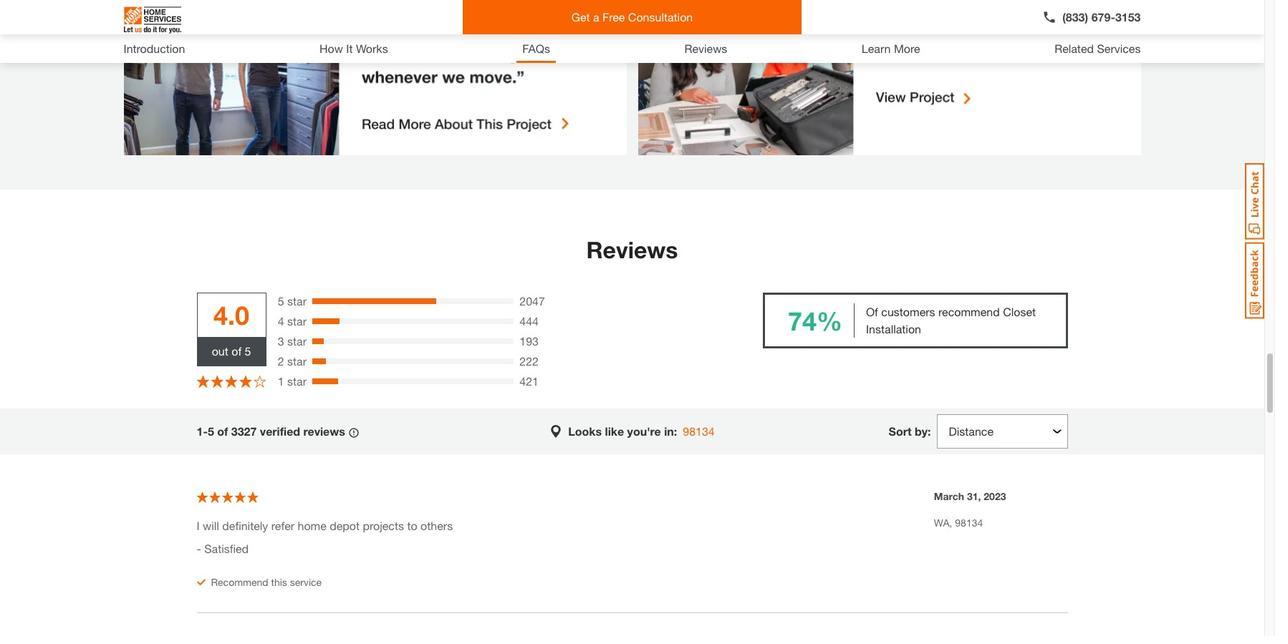 Task type: locate. For each thing, give the bounding box(es) containing it.
this
[[271, 577, 287, 589]]

star for 3
[[287, 335, 307, 348]]

2 ☆ ☆ ☆ ☆ ☆ from the top
[[197, 491, 259, 504]]

star right 2
[[287, 355, 307, 368]]

31,
[[967, 491, 981, 503]]

depot
[[330, 520, 360, 533]]

introduction
[[124, 42, 185, 55]]

recommend
[[211, 577, 268, 589]]

3327
[[231, 425, 257, 439]]

of
[[232, 345, 242, 358], [217, 425, 228, 439]]

1-5 of 3327 verified reviews
[[197, 425, 348, 439]]

star right 1
[[287, 375, 307, 388]]

service
[[290, 577, 322, 589]]

sort
[[889, 425, 912, 439]]

by:
[[915, 425, 931, 439]]

1 horizontal spatial 98134
[[955, 517, 983, 530]]

feedback link image
[[1245, 242, 1264, 320]]

live chat image
[[1245, 163, 1264, 240]]

☆ ☆ ☆ ☆ ☆
[[197, 374, 266, 390], [197, 491, 259, 504]]

1 vertical spatial 98134
[[955, 517, 983, 530]]

star up 4 star "link"
[[287, 295, 307, 308]]

reviews
[[685, 42, 727, 55], [586, 237, 678, 264]]

5
[[278, 295, 284, 308], [245, 345, 251, 358], [208, 425, 214, 439]]

will
[[203, 520, 219, 533]]

learn more
[[862, 42, 920, 55]]

★ ★ ★ ★ ★
[[197, 491, 259, 504]]

march 31, 2023
[[934, 491, 1006, 503]]

679-
[[1092, 10, 1115, 24]]

it
[[346, 42, 353, 55]]

3
[[278, 335, 284, 348]]

1 vertical spatial 5
[[245, 345, 251, 358]]

how
[[320, 42, 343, 55]]

in:
[[664, 425, 677, 439]]

(833)
[[1063, 10, 1088, 24]]

2 horizontal spatial 5
[[278, 295, 284, 308]]

☆ ☆ ☆ ☆ ☆ down out of 5
[[197, 374, 266, 390]]

of right out at the bottom of page
[[232, 345, 242, 358]]

5 right out at the bottom of page
[[245, 345, 251, 358]]

you're
[[627, 425, 661, 439]]

0 horizontal spatial reviews
[[586, 237, 678, 264]]

0 vertical spatial of
[[232, 345, 242, 358]]

4
[[278, 315, 284, 328]]

looks
[[568, 425, 602, 439]]

1 vertical spatial ☆ ☆ ☆ ☆ ☆
[[197, 491, 259, 504]]

1-
[[197, 425, 208, 439]]

0 horizontal spatial 98134
[[683, 425, 715, 439]]

0 vertical spatial reviews
[[685, 42, 727, 55]]

2 star from the top
[[287, 315, 307, 328]]

wa, 98134
[[934, 517, 983, 530]]

satisfied
[[204, 542, 249, 556]]

421
[[520, 375, 539, 388]]

0 vertical spatial ☆ ☆ ☆ ☆ ☆
[[197, 374, 266, 390]]

3 star from the top
[[287, 335, 307, 348]]

star
[[287, 295, 307, 308], [287, 315, 307, 328], [287, 335, 307, 348], [287, 355, 307, 368], [287, 375, 307, 388]]

i will definitely refer home depot projects to others
[[197, 520, 453, 533]]

others
[[421, 520, 453, 533]]

services
[[1097, 42, 1141, 55]]

2047
[[520, 295, 545, 308]]

free
[[603, 10, 625, 24]]

closet
[[1003, 305, 1036, 319]]

★
[[197, 374, 210, 390], [211, 374, 224, 390], [225, 374, 238, 390], [239, 374, 252, 390], [197, 491, 208, 504], [209, 491, 221, 504], [222, 491, 233, 504], [234, 491, 246, 504], [247, 491, 259, 504]]

home
[[298, 520, 327, 533]]

98134 right wa, at the right bottom
[[955, 517, 983, 530]]

star inside 444 3 star
[[287, 335, 307, 348]]

star right "3"
[[287, 335, 307, 348]]

1 horizontal spatial reviews
[[685, 42, 727, 55]]

star inside 222 1 star
[[287, 375, 307, 388]]

more
[[894, 42, 920, 55]]

2 vertical spatial 5
[[208, 425, 214, 439]]

refer
[[271, 520, 294, 533]]

98134
[[683, 425, 715, 439], [955, 517, 983, 530]]

0 horizontal spatial of
[[217, 425, 228, 439]]

out
[[212, 345, 228, 358]]

☆
[[197, 374, 210, 390], [211, 374, 224, 390], [225, 374, 238, 390], [239, 374, 252, 390], [253, 374, 266, 390], [197, 491, 208, 504], [209, 491, 221, 504], [222, 491, 233, 504], [234, 491, 246, 504], [247, 491, 259, 504]]

star inside 193 2 star
[[287, 355, 307, 368]]

4 star from the top
[[287, 355, 307, 368]]

4 star link
[[278, 313, 307, 330]]

5 star
[[278, 295, 307, 308]]

get
[[572, 10, 590, 24]]

98134 right "in:" at bottom
[[683, 425, 715, 439]]

5 star from the top
[[287, 375, 307, 388]]

98134 link
[[683, 425, 715, 439]]

like
[[605, 425, 624, 439]]

3153
[[1115, 10, 1141, 24]]

star right 4
[[287, 315, 307, 328]]

of right 1-
[[217, 425, 228, 439]]

74%
[[788, 306, 842, 336]]

1 horizontal spatial 5
[[245, 345, 251, 358]]

5 left 3327
[[208, 425, 214, 439]]

march
[[934, 491, 964, 503]]

5 up 4
[[278, 295, 284, 308]]

star inside 2047 4 star
[[287, 315, 307, 328]]

get a free consultation
[[572, 10, 693, 24]]

☆ ☆ ☆ ☆ ☆ up will
[[197, 491, 259, 504]]



Task type: vqa. For each thing, say whether or not it's contained in the screenshot.
Get
yes



Task type: describe. For each thing, give the bounding box(es) containing it.
how it works
[[320, 42, 388, 55]]

- satisfied
[[197, 542, 249, 556]]

(833) 679-3153
[[1063, 10, 1141, 24]]

193 2 star
[[278, 335, 539, 368]]

0 vertical spatial 5
[[278, 295, 284, 308]]

before and after long quote banner - image image
[[124, 0, 626, 156]]

recommend
[[939, 305, 1000, 319]]

get a free consultation button
[[463, 0, 802, 34]]

222
[[520, 355, 539, 368]]

3 star link
[[278, 333, 307, 350]]

reviews
[[303, 425, 345, 439]]

installation
[[866, 323, 921, 336]]

444 3 star
[[278, 315, 539, 348]]

0 horizontal spatial 5
[[208, 425, 214, 439]]

looks like you're in: 98134
[[568, 425, 715, 439]]

recommend this service
[[211, 577, 322, 589]]

2
[[278, 355, 284, 368]]

related
[[1055, 42, 1094, 55]]

sort by:
[[889, 425, 931, 439]]

5 star link
[[278, 293, 307, 310]]

related services
[[1055, 42, 1141, 55]]

2047 4 star
[[278, 295, 545, 328]]

verified
[[260, 425, 300, 439]]

1 vertical spatial of
[[217, 425, 228, 439]]

learn
[[862, 42, 891, 55]]

444
[[520, 315, 539, 328]]

out of 5
[[212, 345, 251, 358]]

-
[[197, 542, 201, 556]]

a
[[593, 10, 599, 24]]

(833) 679-3153 link
[[1042, 9, 1141, 26]]

i
[[197, 520, 200, 533]]

1 horizontal spatial of
[[232, 345, 242, 358]]

customers
[[881, 305, 935, 319]]

works
[[356, 42, 388, 55]]

193
[[520, 335, 539, 348]]

star for 1
[[287, 375, 307, 388]]

222 1 star
[[278, 355, 539, 388]]

to
[[407, 520, 417, 533]]

1
[[278, 375, 284, 388]]

1 star link
[[278, 373, 307, 391]]

★ ★ ★ ★
[[197, 374, 252, 390]]

1 vertical spatial reviews
[[586, 237, 678, 264]]

projects
[[363, 520, 404, 533]]

smart solutions in small packages image
[[638, 0, 1141, 156]]

of customers recommend closet installation
[[866, 305, 1036, 336]]

2 star link
[[278, 353, 307, 371]]

4.0
[[214, 300, 249, 331]]

do it for you logo image
[[124, 1, 181, 39]]

0 vertical spatial 98134
[[683, 425, 715, 439]]

of
[[866, 305, 878, 319]]

definitely
[[222, 520, 268, 533]]

faqs
[[522, 42, 550, 55]]

1 star from the top
[[287, 295, 307, 308]]

1 ☆ ☆ ☆ ☆ ☆ from the top
[[197, 374, 266, 390]]

consultation
[[628, 10, 693, 24]]

wa,
[[934, 517, 952, 530]]

star for 4
[[287, 315, 307, 328]]

2023
[[984, 491, 1006, 503]]

star for 2
[[287, 355, 307, 368]]



